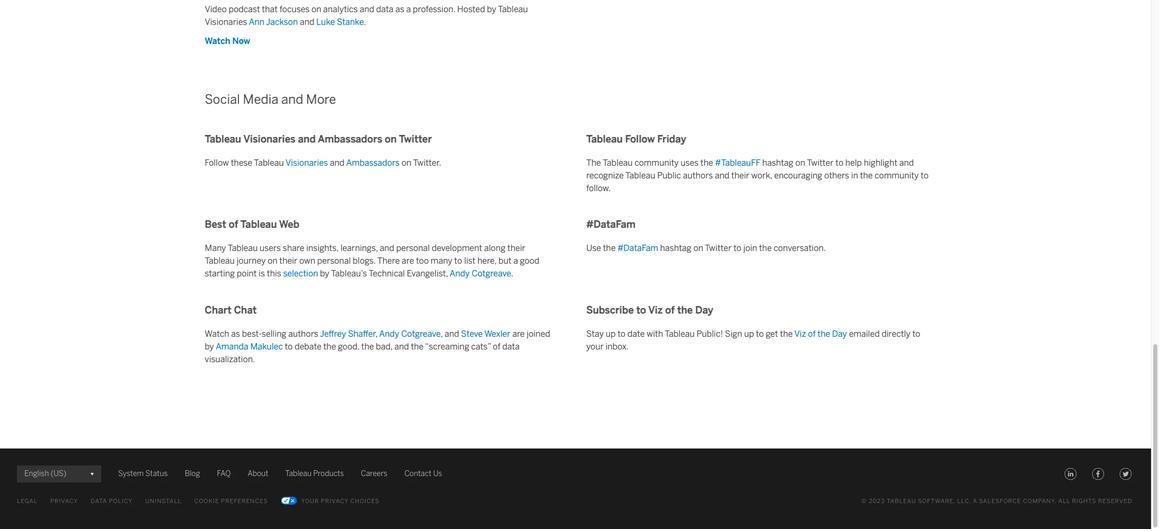 Task type: describe. For each thing, give the bounding box(es) containing it.
2 vertical spatial visionaries
[[286, 158, 328, 168]]

on inside hashtag on twitter to help highlight and recognize tableau public authors and their work, encouraging others in the community to follow.
[[796, 158, 806, 168]]

0 horizontal spatial andy
[[379, 329, 399, 339]]

privacy link
[[50, 495, 78, 508]]

the right use on the top right of the page
[[603, 243, 616, 253]]

the down shaffer
[[362, 342, 374, 352]]

video podcast that focuses on analytics and data as a profession. hosted by tableau visionaries
[[205, 4, 528, 27]]

twitter inside hashtag on twitter to help highlight and recognize tableau public authors and their work, encouraging others in the community to follow.
[[807, 158, 834, 168]]

stay
[[587, 329, 604, 339]]

products
[[313, 469, 344, 478]]

the left "screaming
[[411, 342, 424, 352]]

journey
[[237, 256, 266, 266]]

jeffrey
[[320, 329, 346, 339]]

1 vertical spatial personal
[[317, 256, 351, 266]]

legal link
[[17, 495, 38, 508]]

sign
[[725, 329, 743, 339]]

learnings,
[[341, 243, 378, 253]]

selection by tableau's technical evangelist, andy cotgreave .
[[283, 269, 514, 279]]

uninstall link
[[145, 495, 182, 508]]

visionaries inside video podcast that focuses on analytics and data as a profession. hosted by tableau visionaries
[[205, 17, 247, 27]]

0 vertical spatial #datafam
[[587, 219, 636, 231]]

shaffer
[[348, 329, 376, 339]]

uses
[[681, 158, 699, 168]]

public
[[658, 170, 681, 181]]

stay up to date with tableau public! sign up to get the viz of the day
[[587, 329, 847, 339]]

(us)
[[51, 469, 66, 478]]

watch now
[[205, 36, 250, 46]]

luke stanke link
[[316, 17, 364, 27]]

system status
[[118, 469, 168, 478]]

are inside many tableau users share insights, learnings, and personal development along their tableau journey on their own personal blogs. there are too many to list here, but a good starting point is this
[[402, 256, 414, 266]]

to inside many tableau users share insights, learnings, and personal development along their tableau journey on their own personal blogs. there are too many to list here, but a good starting point is this
[[455, 256, 462, 266]]

of right best
[[229, 219, 238, 231]]

use the #datafam hashtag on twitter to join the conversation.
[[587, 243, 826, 253]]

amanda makulec
[[216, 342, 283, 352]]

on inside video podcast that focuses on analytics and data as a profession. hosted by tableau visionaries
[[312, 4, 321, 14]]

0 horizontal spatial community
[[635, 158, 679, 168]]

selected language element
[[24, 466, 94, 483]]

that
[[262, 4, 278, 14]]

0 vertical spatial cotgreave
[[472, 269, 511, 279]]

1 horizontal spatial viz
[[795, 329, 807, 339]]

use
[[587, 243, 601, 253]]

legal
[[17, 498, 38, 505]]

and down focuses
[[300, 17, 315, 27]]

to inside emailed directly to your inbox.
[[913, 329, 921, 339]]

stanke
[[337, 17, 364, 27]]

software,
[[918, 498, 956, 505]]

0 vertical spatial personal
[[396, 243, 430, 253]]

1 vertical spatial their
[[508, 243, 526, 253]]

visionaries link
[[286, 158, 328, 168]]

evangelist,
[[407, 269, 448, 279]]

and down #tableauff link
[[715, 170, 730, 181]]

about
[[248, 469, 269, 478]]

hosted
[[457, 4, 485, 14]]

data
[[91, 498, 107, 505]]

highlight
[[864, 158, 898, 168]]

own
[[299, 256, 315, 266]]

good
[[520, 256, 540, 266]]

ann jackson and luke stanke .
[[249, 17, 366, 27]]

selection link
[[283, 269, 318, 279]]

of right get
[[808, 329, 816, 339]]

1 up from the left
[[606, 329, 616, 339]]

#tableauff link
[[715, 158, 761, 168]]

on left join
[[694, 243, 704, 253]]

watch for watch now
[[205, 36, 230, 46]]

list
[[464, 256, 476, 266]]

english (us)
[[24, 469, 66, 478]]

tableau up these
[[205, 133, 241, 145]]

chart
[[205, 304, 232, 316]]

here,
[[478, 256, 497, 266]]

1 horizontal spatial .
[[511, 269, 514, 279]]

the right get
[[780, 329, 793, 339]]

of up 'stay up to date with tableau public! sign up to get the viz of the day'
[[666, 304, 675, 316]]

work,
[[752, 170, 773, 181]]

directly
[[882, 329, 911, 339]]

users
[[260, 243, 281, 253]]

viz of the day link
[[795, 329, 847, 339]]

data inside the to debate the good, the bad, and the "screaming cats" of data visualization.
[[503, 342, 520, 352]]

tableau up starting
[[205, 256, 235, 266]]

tableau visionaries and ambassadors on twitter
[[205, 133, 432, 145]]

this
[[267, 269, 281, 279]]

2 horizontal spatial a
[[973, 498, 978, 505]]

and left "more"
[[281, 92, 303, 107]]

tableau's
[[331, 269, 367, 279]]

with
[[647, 329, 663, 339]]

and up "screaming
[[445, 329, 459, 339]]

blog
[[185, 469, 200, 478]]

andy cotgreave link for chart chat
[[379, 329, 441, 339]]

0 horizontal spatial their
[[279, 256, 298, 266]]

1 vertical spatial by
[[320, 269, 329, 279]]

english
[[24, 469, 49, 478]]

andy cotgreave link for best of tableau web
[[450, 269, 511, 279]]

subscribe
[[587, 304, 634, 316]]

0 horizontal spatial as
[[231, 329, 240, 339]]

0 vertical spatial follow
[[626, 133, 655, 145]]

is
[[259, 269, 265, 279]]

social media and more
[[205, 92, 336, 107]]

get
[[766, 329, 779, 339]]

0 vertical spatial ambassadors
[[318, 133, 382, 145]]

faq link
[[217, 468, 231, 481]]

hashtag inside hashtag on twitter to help highlight and recognize tableau public authors and their work, encouraging others in the community to follow.
[[763, 158, 794, 168]]

best
[[205, 219, 226, 231]]

©
[[862, 498, 868, 505]]

tableau right "with"
[[665, 329, 695, 339]]

faq
[[217, 469, 231, 478]]

recognize
[[587, 170, 624, 181]]

watch for watch as best-selling authors jeffrey shaffer , andy cotgreave , and steve wexler
[[205, 329, 229, 339]]

debate
[[295, 342, 322, 352]]

encouraging
[[775, 170, 823, 181]]

to inside the to debate the good, the bad, and the "screaming cats" of data visualization.
[[285, 342, 293, 352]]

on up the ambassadors link
[[385, 133, 397, 145]]

many
[[431, 256, 453, 266]]

1 horizontal spatial andy
[[450, 269, 470, 279]]

cookie preferences
[[194, 498, 268, 505]]

the down jeffrey
[[324, 342, 336, 352]]

the inside hashtag on twitter to help highlight and recognize tableau public authors and their work, encouraging others in the community to follow.
[[861, 170, 873, 181]]

the tableau community uses the #tableauff
[[587, 158, 761, 168]]

1 vertical spatial hashtag
[[661, 243, 692, 253]]

tableau follow friday
[[587, 133, 687, 145]]

cookie
[[194, 498, 219, 505]]

your privacy choices
[[301, 498, 380, 505]]

choices
[[350, 498, 380, 505]]

blogs.
[[353, 256, 376, 266]]

contact
[[405, 469, 432, 478]]

media
[[243, 92, 279, 107]]

1 horizontal spatial day
[[833, 329, 847, 339]]



Task type: locate. For each thing, give the bounding box(es) containing it.
now
[[232, 36, 250, 46]]

luke
[[316, 17, 335, 27]]

analytics
[[323, 4, 358, 14]]

2 vertical spatial twitter
[[705, 243, 732, 253]]

tableau up your
[[285, 469, 312, 478]]

viz right get
[[795, 329, 807, 339]]

by right selection link
[[320, 269, 329, 279]]

1 vertical spatial as
[[231, 329, 240, 339]]

help
[[846, 158, 862, 168]]

data inside video podcast that focuses on analytics and data as a profession. hosted by tableau visionaries
[[376, 4, 394, 14]]

podcast
[[229, 4, 260, 14]]

the right join
[[760, 243, 772, 253]]

emailed directly to your inbox.
[[587, 329, 921, 352]]

day left emailed
[[833, 329, 847, 339]]

visionaries up these
[[244, 133, 296, 145]]

1 horizontal spatial andy cotgreave link
[[450, 269, 511, 279]]

1 vertical spatial follow
[[205, 158, 229, 168]]

2 vertical spatial their
[[279, 256, 298, 266]]

1 horizontal spatial their
[[508, 243, 526, 253]]

day
[[696, 304, 714, 316], [833, 329, 847, 339]]

day up public!
[[696, 304, 714, 316]]

cookie preferences button
[[194, 495, 268, 508]]

tableau products link
[[285, 468, 344, 481]]

amanda makulec link
[[216, 342, 283, 352]]

0 vertical spatial watch
[[205, 36, 230, 46]]

0 vertical spatial community
[[635, 158, 679, 168]]

. right luke
[[364, 17, 366, 27]]

2 , from the left
[[441, 329, 443, 339]]

on up the encouraging on the top of the page
[[796, 158, 806, 168]]

1 vertical spatial are
[[513, 329, 525, 339]]

subscribe to viz of the day
[[587, 304, 714, 316]]

0 vertical spatial viz
[[649, 304, 663, 316]]

and right highlight
[[900, 158, 914, 168]]

technical
[[369, 269, 405, 279]]

their down share
[[279, 256, 298, 266]]

#datafam link
[[618, 243, 659, 253]]

1 horizontal spatial are
[[513, 329, 525, 339]]

tableau right 'hosted' on the top of the page
[[498, 4, 528, 14]]

tableau products
[[285, 469, 344, 478]]

1 horizontal spatial privacy
[[321, 498, 349, 505]]

0 vertical spatial authors
[[683, 170, 713, 181]]

authors inside hashtag on twitter to help highlight and recognize tableau public authors and their work, encouraging others in the community to follow.
[[683, 170, 713, 181]]

andy down list
[[450, 269, 470, 279]]

but
[[499, 256, 512, 266]]

1 vertical spatial ambassadors
[[346, 158, 400, 168]]

ann jackson link
[[249, 17, 298, 27]]

tableau up users
[[241, 219, 277, 231]]

social
[[205, 92, 240, 107]]

1 vertical spatial authors
[[288, 329, 318, 339]]

a inside many tableau users share insights, learnings, and personal development along their tableau journey on their own personal blogs. there are too many to list here, but a good starting point is this
[[514, 256, 518, 266]]

steve wexler link
[[461, 329, 511, 339]]

, up bad,
[[376, 329, 378, 339]]

jeffrey shaffer link
[[320, 329, 376, 339]]

their down #tableauff
[[732, 170, 750, 181]]

of inside the to debate the good, the bad, and the "screaming cats" of data visualization.
[[493, 342, 501, 352]]

and up visionaries link
[[298, 133, 316, 145]]

watch left the now
[[205, 36, 230, 46]]

by inside are joined by
[[205, 342, 214, 352]]

0 horizontal spatial cotgreave
[[401, 329, 441, 339]]

as left profession.
[[396, 4, 405, 14]]

cotgreave
[[472, 269, 511, 279], [401, 329, 441, 339]]

1 vertical spatial data
[[503, 342, 520, 352]]

1 horizontal spatial by
[[320, 269, 329, 279]]

0 horizontal spatial data
[[376, 4, 394, 14]]

by inside video podcast that focuses on analytics and data as a profession. hosted by tableau visionaries
[[487, 4, 497, 14]]

1 horizontal spatial ,
[[441, 329, 443, 339]]

point
[[237, 269, 257, 279]]

a left profession.
[[406, 4, 411, 14]]

their
[[732, 170, 750, 181], [508, 243, 526, 253], [279, 256, 298, 266]]

privacy down selected language 'element'
[[50, 498, 78, 505]]

a
[[406, 4, 411, 14], [514, 256, 518, 266], [973, 498, 978, 505]]

a right llc,
[[973, 498, 978, 505]]

date
[[628, 329, 645, 339]]

, up "screaming
[[441, 329, 443, 339]]

0 horizontal spatial personal
[[317, 256, 351, 266]]

1 , from the left
[[376, 329, 378, 339]]

the
[[701, 158, 713, 168], [861, 170, 873, 181], [603, 243, 616, 253], [760, 243, 772, 253], [678, 304, 693, 316], [780, 329, 793, 339], [818, 329, 831, 339], [324, 342, 336, 352], [362, 342, 374, 352], [411, 342, 424, 352]]

1 privacy from the left
[[50, 498, 78, 505]]

are joined by
[[205, 329, 550, 352]]

and
[[360, 4, 374, 14], [300, 17, 315, 27], [281, 92, 303, 107], [298, 133, 316, 145], [330, 158, 345, 168], [900, 158, 914, 168], [715, 170, 730, 181], [380, 243, 395, 253], [445, 329, 459, 339], [395, 342, 409, 352]]

their up but
[[508, 243, 526, 253]]

jackson
[[266, 17, 298, 27]]

follow these tableau visionaries and ambassadors on twitter.
[[205, 158, 442, 168]]

viz up "with"
[[649, 304, 663, 316]]

0 vertical spatial a
[[406, 4, 411, 14]]

too
[[416, 256, 429, 266]]

the right in
[[861, 170, 873, 181]]

by right 'hosted' on the top of the page
[[487, 4, 497, 14]]

0 horizontal spatial twitter
[[399, 133, 432, 145]]

authors down uses
[[683, 170, 713, 181]]

andy up bad,
[[379, 329, 399, 339]]

1 vertical spatial watch
[[205, 329, 229, 339]]

the up 'stay up to date with tableau public! sign up to get the viz of the day'
[[678, 304, 693, 316]]

1 vertical spatial andy cotgreave link
[[379, 329, 441, 339]]

are left too
[[402, 256, 414, 266]]

tableau inside video podcast that focuses on analytics and data as a profession. hosted by tableau visionaries
[[498, 4, 528, 14]]

twitter up twitter.
[[399, 133, 432, 145]]

0 vertical spatial their
[[732, 170, 750, 181]]

2 up from the left
[[744, 329, 754, 339]]

1 horizontal spatial data
[[503, 342, 520, 352]]

tableau up the journey
[[228, 243, 258, 253]]

share
[[283, 243, 305, 253]]

policy
[[109, 498, 133, 505]]

0 horizontal spatial andy cotgreave link
[[379, 329, 441, 339]]

follow left these
[[205, 158, 229, 168]]

tableau inside 'link'
[[285, 469, 312, 478]]

others
[[825, 170, 850, 181]]

1 vertical spatial day
[[833, 329, 847, 339]]

1 horizontal spatial twitter
[[705, 243, 732, 253]]

of down wexler at the bottom left of page
[[493, 342, 501, 352]]

steve
[[461, 329, 483, 339]]

up up "inbox."
[[606, 329, 616, 339]]

0 horizontal spatial are
[[402, 256, 414, 266]]

watch up amanda
[[205, 329, 229, 339]]

bad,
[[376, 342, 393, 352]]

web
[[279, 219, 300, 231]]

twitter for tableau visionaries and ambassadors on twitter
[[399, 133, 432, 145]]

0 vertical spatial hashtag
[[763, 158, 794, 168]]

0 horizontal spatial day
[[696, 304, 714, 316]]

salesforce
[[980, 498, 1022, 505]]

1 horizontal spatial follow
[[626, 133, 655, 145]]

by left amanda
[[205, 342, 214, 352]]

authors
[[683, 170, 713, 181], [288, 329, 318, 339]]

0 horizontal spatial viz
[[649, 304, 663, 316]]

tableau up the
[[587, 133, 623, 145]]

twitter.
[[413, 158, 442, 168]]

hashtag right #datafam link
[[661, 243, 692, 253]]

tableau up the recognize
[[603, 158, 633, 168]]

and inside video podcast that focuses on analytics and data as a profession. hosted by tableau visionaries
[[360, 4, 374, 14]]

#datafam right use on the top right of the page
[[618, 243, 659, 253]]

are left the joined
[[513, 329, 525, 339]]

tableau right these
[[254, 158, 284, 168]]

1 horizontal spatial up
[[744, 329, 754, 339]]

reserved.
[[1099, 498, 1135, 505]]

contact us link
[[405, 468, 442, 481]]

more
[[306, 92, 336, 107]]

1 horizontal spatial hashtag
[[763, 158, 794, 168]]

follow left friday
[[626, 133, 655, 145]]

to debate the good, the bad, and the "screaming cats" of data visualization.
[[205, 342, 520, 364]]

and down tableau visionaries and ambassadors on twitter
[[330, 158, 345, 168]]

tableau inside hashtag on twitter to help highlight and recognize tableau public authors and their work, encouraging others in the community to follow.
[[626, 170, 656, 181]]

selling
[[262, 329, 287, 339]]

0 horizontal spatial a
[[406, 4, 411, 14]]

in
[[852, 170, 859, 181]]

public!
[[697, 329, 723, 339]]

0 vertical spatial andy
[[450, 269, 470, 279]]

0 horizontal spatial .
[[364, 17, 366, 27]]

starting
[[205, 269, 235, 279]]

ambassadors
[[318, 133, 382, 145], [346, 158, 400, 168]]

0 vertical spatial as
[[396, 4, 405, 14]]

the left emailed
[[818, 329, 831, 339]]

0 horizontal spatial follow
[[205, 158, 229, 168]]

0 vertical spatial twitter
[[399, 133, 432, 145]]

and inside many tableau users share insights, learnings, and personal development along their tableau journey on their own personal blogs. there are too many to list here, but a good starting point is this
[[380, 243, 395, 253]]

on inside many tableau users share insights, learnings, and personal development along their tableau journey on their own personal blogs. there are too many to list here, but a good starting point is this
[[268, 256, 278, 266]]

a right but
[[514, 256, 518, 266]]

rights
[[1073, 498, 1097, 505]]

visionaries down video
[[205, 17, 247, 27]]

as up amanda
[[231, 329, 240, 339]]

company.
[[1024, 498, 1057, 505]]

on up ann jackson and luke stanke .
[[312, 4, 321, 14]]

0 vertical spatial are
[[402, 256, 414, 266]]

1 horizontal spatial personal
[[396, 243, 430, 253]]

0 vertical spatial data
[[376, 4, 394, 14]]

your
[[587, 342, 604, 352]]

0 horizontal spatial hashtag
[[661, 243, 692, 253]]

are inside are joined by
[[513, 329, 525, 339]]

visionaries down tableau visionaries and ambassadors on twitter
[[286, 158, 328, 168]]

2 horizontal spatial their
[[732, 170, 750, 181]]

0 horizontal spatial up
[[606, 329, 616, 339]]

personal
[[396, 243, 430, 253], [317, 256, 351, 266]]

2 horizontal spatial twitter
[[807, 158, 834, 168]]

tableau left public
[[626, 170, 656, 181]]

cotgreave up "screaming
[[401, 329, 441, 339]]

1 vertical spatial community
[[875, 170, 919, 181]]

1 vertical spatial #datafam
[[618, 243, 659, 253]]

1 watch from the top
[[205, 36, 230, 46]]

1 vertical spatial twitter
[[807, 158, 834, 168]]

cotgreave down here,
[[472, 269, 511, 279]]

many tableau users share insights, learnings, and personal development along their tableau journey on their own personal blogs. there are too many to list here, but a good starting point is this
[[205, 243, 540, 279]]

these
[[231, 158, 252, 168]]

data
[[376, 4, 394, 14], [503, 342, 520, 352]]

their inside hashtag on twitter to help highlight and recognize tableau public authors and their work, encouraging others in the community to follow.
[[732, 170, 750, 181]]

authors up 'debate'
[[288, 329, 318, 339]]

1 vertical spatial viz
[[795, 329, 807, 339]]

0 vertical spatial andy cotgreave link
[[450, 269, 511, 279]]

1 vertical spatial .
[[511, 269, 514, 279]]

community inside hashtag on twitter to help highlight and recognize tableau public authors and their work, encouraging others in the community to follow.
[[875, 170, 919, 181]]

1 horizontal spatial a
[[514, 256, 518, 266]]

chat
[[234, 304, 257, 316]]

data down wexler at the bottom left of page
[[503, 342, 520, 352]]

2 vertical spatial a
[[973, 498, 978, 505]]

0 vertical spatial by
[[487, 4, 497, 14]]

andy cotgreave link up bad,
[[379, 329, 441, 339]]

conversation.
[[774, 243, 826, 253]]

your privacy choices link
[[281, 495, 380, 508]]

watch as best-selling authors jeffrey shaffer , andy cotgreave , and steve wexler
[[205, 329, 511, 339]]

ann
[[249, 17, 265, 27]]

2 horizontal spatial by
[[487, 4, 497, 14]]

0 horizontal spatial privacy
[[50, 498, 78, 505]]

as inside video podcast that focuses on analytics and data as a profession. hosted by tableau visionaries
[[396, 4, 405, 14]]

are
[[402, 256, 414, 266], [513, 329, 525, 339]]

#datafam up use on the top right of the page
[[587, 219, 636, 231]]

emailed
[[849, 329, 880, 339]]

1 vertical spatial visionaries
[[244, 133, 296, 145]]

2 vertical spatial by
[[205, 342, 214, 352]]

preferences
[[221, 498, 268, 505]]

follow.
[[587, 183, 611, 193]]

and up there
[[380, 243, 395, 253]]

privacy right your
[[321, 498, 349, 505]]

and inside the to debate the good, the bad, and the "screaming cats" of data visualization.
[[395, 342, 409, 352]]

hashtag up work,
[[763, 158, 794, 168]]

0 vertical spatial day
[[696, 304, 714, 316]]

twitter for use the #datafam hashtag on twitter to join the conversation.
[[705, 243, 732, 253]]

up right sign
[[744, 329, 754, 339]]

1 vertical spatial andy
[[379, 329, 399, 339]]

system status link
[[118, 468, 168, 481]]

twitter up others
[[807, 158, 834, 168]]

,
[[376, 329, 378, 339], [441, 329, 443, 339]]

1 vertical spatial a
[[514, 256, 518, 266]]

0 vertical spatial visionaries
[[205, 17, 247, 27]]

2 watch from the top
[[205, 329, 229, 339]]

1 horizontal spatial as
[[396, 4, 405, 14]]

on up this
[[268, 256, 278, 266]]

andy
[[450, 269, 470, 279], [379, 329, 399, 339]]

on left twitter.
[[402, 158, 412, 168]]

and up the stanke
[[360, 4, 374, 14]]

community down highlight
[[875, 170, 919, 181]]

and right bad,
[[395, 342, 409, 352]]

0 horizontal spatial authors
[[288, 329, 318, 339]]

visualization.
[[205, 354, 255, 364]]

#datafam
[[587, 219, 636, 231], [618, 243, 659, 253]]

a inside video podcast that focuses on analytics and data as a profession. hosted by tableau visionaries
[[406, 4, 411, 14]]

personal down insights, in the top of the page
[[317, 256, 351, 266]]

watch now link
[[205, 35, 250, 48]]

1 horizontal spatial cotgreave
[[472, 269, 511, 279]]

uninstall
[[145, 498, 182, 505]]

there
[[377, 256, 400, 266]]

andy cotgreave link down here,
[[450, 269, 511, 279]]

twitter left join
[[705, 243, 732, 253]]

1 horizontal spatial community
[[875, 170, 919, 181]]

0 horizontal spatial by
[[205, 342, 214, 352]]

2 privacy from the left
[[321, 498, 349, 505]]

1 horizontal spatial authors
[[683, 170, 713, 181]]

best-
[[242, 329, 262, 339]]

1 vertical spatial cotgreave
[[401, 329, 441, 339]]

personal up too
[[396, 243, 430, 253]]

0 horizontal spatial ,
[[376, 329, 378, 339]]

data policy
[[91, 498, 133, 505]]

tableau right 2023
[[887, 498, 917, 505]]

0 vertical spatial .
[[364, 17, 366, 27]]

watch inside 'link'
[[205, 36, 230, 46]]

data right analytics
[[376, 4, 394, 14]]

. down but
[[511, 269, 514, 279]]

community up public
[[635, 158, 679, 168]]

the right uses
[[701, 158, 713, 168]]

privacy
[[50, 498, 78, 505], [321, 498, 349, 505]]



Task type: vqa. For each thing, say whether or not it's contained in the screenshot.
create icon
no



